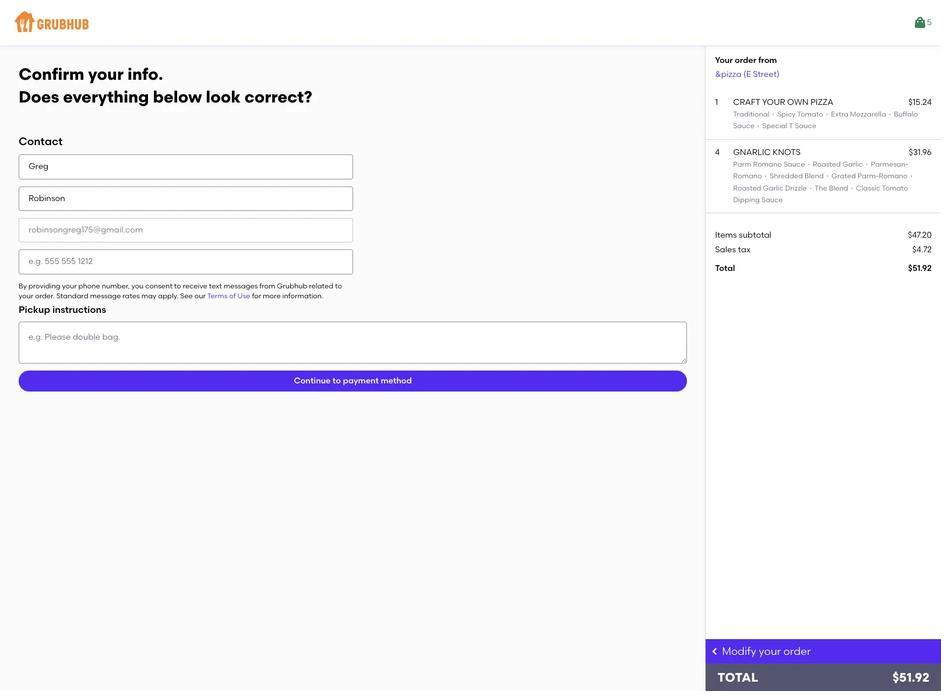 Task type: describe. For each thing, give the bounding box(es) containing it.
your up standard
[[62, 282, 77, 290]]

to right related
[[335, 282, 342, 290]]

mozzarella
[[851, 110, 887, 118]]

consent
[[145, 282, 173, 290]]

tax
[[738, 245, 751, 255]]

modify your order
[[723, 645, 811, 658]]

standard
[[56, 292, 88, 300]]

instructions
[[52, 305, 106, 316]]

your
[[716, 55, 733, 65]]

modify
[[723, 645, 757, 658]]

your order from &pizza (e street)
[[716, 55, 780, 79]]

gnarlic knots
[[734, 147, 801, 157]]

own
[[788, 97, 809, 107]]

pickup
[[19, 305, 50, 316]]

correct?
[[245, 87, 312, 107]]

pickup instructions
[[19, 305, 106, 316]]

your right modify
[[759, 645, 781, 658]]

1 horizontal spatial garlic
[[843, 160, 864, 169]]

roasted inside ∙ shredded blend ∙ grated parm-romano ∙ roasted garlic drizzle ∙ the blend
[[734, 184, 762, 192]]

contact
[[19, 135, 63, 148]]

parmesan-
[[871, 160, 909, 169]]

for
[[252, 292, 261, 300]]

parm
[[734, 160, 752, 169]]

sauce inside buffalo sauce
[[734, 122, 755, 130]]

svg image
[[711, 647, 720, 656]]

does
[[19, 87, 59, 107]]

∙ shredded blend ∙ grated parm-romano ∙ roasted garlic drizzle ∙ the blend
[[734, 172, 914, 192]]

t
[[789, 122, 794, 130]]

tomato inside the classic tomato dipping sauce
[[882, 184, 909, 192]]

&pizza
[[716, 69, 742, 79]]

below
[[153, 87, 202, 107]]

∙ special t sauce
[[755, 122, 817, 130]]

1 horizontal spatial blend
[[829, 184, 849, 192]]

our
[[195, 292, 206, 300]]

by providing your phone number, you consent to receive text messages from grubhub related to your order. standard message rates may apply. see our
[[19, 282, 342, 300]]

may
[[142, 292, 157, 300]]

look
[[206, 87, 241, 107]]

0 vertical spatial tomato
[[798, 110, 824, 118]]

$15.24
[[909, 97, 932, 107]]

see
[[180, 292, 193, 300]]

buffalo sauce
[[734, 110, 918, 130]]

knots
[[773, 147, 801, 157]]

terms
[[207, 292, 228, 300]]

special
[[763, 122, 788, 130]]

messages
[[224, 282, 258, 290]]

$47.20
[[909, 230, 932, 240]]

you
[[131, 282, 144, 290]]

street)
[[753, 69, 780, 79]]

method
[[381, 376, 412, 386]]

order inside your order from &pizza (e street)
[[735, 55, 757, 65]]

phone
[[78, 282, 100, 290]]

classic tomato dipping sauce
[[734, 184, 909, 204]]

use
[[238, 292, 250, 300]]

confirm your info. does everything below look correct?
[[19, 64, 312, 107]]

traditional ∙ spicy tomato ∙ extra mozzarella
[[734, 110, 887, 118]]

shredded
[[770, 172, 803, 180]]

parm romano sauce ∙ roasted garlic
[[734, 160, 864, 169]]

$4.72
[[913, 245, 932, 255]]

1 horizontal spatial roasted
[[813, 160, 841, 169]]

0 vertical spatial total
[[716, 263, 735, 273]]

∙ left the shredded
[[764, 172, 769, 180]]

1 vertical spatial total
[[718, 671, 759, 685]]

receive
[[183, 282, 207, 290]]

rates
[[123, 292, 140, 300]]

parm-
[[858, 172, 879, 180]]

garlic inside ∙ shredded blend ∙ grated parm-romano ∙ roasted garlic drizzle ∙ the blend
[[763, 184, 784, 192]]

craft
[[734, 97, 761, 107]]

0 horizontal spatial blend
[[805, 172, 824, 180]]

∙ up parm- on the top of the page
[[864, 160, 871, 169]]

First name text field
[[19, 155, 353, 179]]

4
[[716, 147, 720, 157]]

information.
[[282, 292, 324, 300]]

main navigation navigation
[[0, 0, 942, 45]]

from inside by providing your phone number, you consent to receive text messages from grubhub related to your order. standard message rates may apply. see our
[[260, 282, 275, 290]]



Task type: vqa. For each thing, say whether or not it's contained in the screenshot.
Parmesan-
yes



Task type: locate. For each thing, give the bounding box(es) containing it.
your up everything
[[88, 64, 124, 84]]

apply.
[[158, 292, 179, 300]]

to left payment in the bottom of the page
[[333, 376, 341, 386]]

1 vertical spatial garlic
[[763, 184, 784, 192]]

1 vertical spatial roasted
[[734, 184, 762, 192]]

total down modify
[[718, 671, 759, 685]]

garlic up grated
[[843, 160, 864, 169]]

total down sales
[[716, 263, 735, 273]]

romano inside parmesan- romano
[[734, 172, 762, 180]]

pizza
[[811, 97, 834, 107]]

0 horizontal spatial garlic
[[763, 184, 784, 192]]

∙ down '$31.96'
[[910, 172, 914, 180]]

gnarlic
[[734, 147, 771, 157]]

&pizza (e street) link
[[716, 69, 780, 79]]

your down by
[[19, 292, 33, 300]]

grated
[[832, 172, 856, 180]]

blend down grated
[[829, 184, 849, 192]]

items
[[716, 230, 737, 240]]

everything
[[63, 87, 149, 107]]

continue
[[294, 376, 331, 386]]

∙ up special
[[772, 110, 776, 118]]

roasted
[[813, 160, 841, 169], [734, 184, 762, 192]]

sauce inside the classic tomato dipping sauce
[[762, 196, 783, 204]]

Phone telephone field
[[19, 250, 353, 274]]

order
[[735, 55, 757, 65], [784, 645, 811, 658]]

tomato down pizza
[[798, 110, 824, 118]]

drizzle
[[786, 184, 807, 192]]

of
[[229, 292, 236, 300]]

grubhub
[[277, 282, 307, 290]]

sales
[[716, 245, 736, 255]]

from
[[759, 55, 777, 65], [260, 282, 275, 290]]

order.
[[35, 292, 55, 300]]

0 vertical spatial $51.92
[[909, 263, 932, 273]]

sauce down traditional ∙ spicy tomato ∙ extra mozzarella
[[795, 122, 817, 130]]

from up terms of use for more information.
[[260, 282, 275, 290]]

blend up the
[[805, 172, 824, 180]]

romano down parm
[[734, 172, 762, 180]]

0 horizontal spatial roasted
[[734, 184, 762, 192]]

garlic down the shredded
[[763, 184, 784, 192]]

to
[[174, 282, 181, 290], [335, 282, 342, 290], [333, 376, 341, 386]]

related
[[309, 282, 334, 290]]

∙ down grated
[[849, 184, 856, 192]]

items subtotal
[[716, 230, 772, 240]]

dipping
[[734, 196, 760, 204]]

total
[[716, 263, 735, 273], [718, 671, 759, 685]]

∙
[[772, 110, 776, 118], [825, 110, 830, 118], [887, 110, 895, 118], [757, 122, 761, 130], [807, 160, 811, 169], [864, 160, 871, 169], [764, 172, 769, 180], [826, 172, 830, 180], [910, 172, 914, 180], [809, 184, 814, 192], [849, 184, 856, 192]]

romano
[[754, 160, 782, 169], [734, 172, 762, 180], [879, 172, 908, 180]]

to up "see"
[[174, 282, 181, 290]]

Pickup instructions text field
[[19, 322, 688, 364]]

providing
[[28, 282, 60, 290]]

text
[[209, 282, 222, 290]]

your
[[88, 64, 124, 84], [62, 282, 77, 290], [19, 292, 33, 300], [759, 645, 781, 658]]

Last name text field
[[19, 186, 353, 211]]

0 vertical spatial order
[[735, 55, 757, 65]]

$31.96
[[909, 147, 932, 157]]

1 horizontal spatial tomato
[[882, 184, 909, 192]]

1 vertical spatial from
[[260, 282, 275, 290]]

spicy
[[778, 110, 796, 118]]

roasted up ∙ shredded blend ∙ grated parm-romano ∙ roasted garlic drizzle ∙ the blend on the top right
[[813, 160, 841, 169]]

romano for parmesan- romano
[[734, 172, 762, 180]]

0 horizontal spatial tomato
[[798, 110, 824, 118]]

∙ down the "traditional"
[[757, 122, 761, 130]]

number,
[[102, 282, 130, 290]]

sauce up the shredded
[[784, 160, 805, 169]]

tomato down parmesan-
[[882, 184, 909, 192]]

terms of use link
[[207, 292, 250, 300]]

garlic
[[843, 160, 864, 169], [763, 184, 784, 192]]

craft your own pizza
[[734, 97, 834, 107]]

info.
[[128, 64, 163, 84]]

∙ left extra
[[825, 110, 830, 118]]

1 vertical spatial tomato
[[882, 184, 909, 192]]

romano inside ∙ shredded blend ∙ grated parm-romano ∙ roasted garlic drizzle ∙ the blend
[[879, 172, 908, 180]]

your
[[763, 97, 786, 107]]

traditional
[[734, 110, 770, 118]]

to inside button
[[333, 376, 341, 386]]

order right modify
[[784, 645, 811, 658]]

1 vertical spatial $51.92
[[893, 671, 930, 685]]

your inside confirm your info. does everything below look correct?
[[88, 64, 124, 84]]

order up (e
[[735, 55, 757, 65]]

romano down gnarlic knots at the right top of page
[[754, 160, 782, 169]]

extra
[[832, 110, 849, 118]]

the
[[815, 184, 828, 192]]

0 horizontal spatial order
[[735, 55, 757, 65]]

5
[[927, 17, 932, 27]]

roasted up dipping
[[734, 184, 762, 192]]

classic
[[856, 184, 881, 192]]

∙ up parmesan-
[[887, 110, 895, 118]]

∙ left the
[[809, 184, 814, 192]]

continue to payment method
[[294, 376, 412, 386]]

$51.92
[[909, 263, 932, 273], [893, 671, 930, 685]]

terms of use for more information.
[[207, 292, 324, 300]]

romano for parm romano sauce ∙ roasted garlic
[[754, 160, 782, 169]]

(e
[[744, 69, 751, 79]]

tomato
[[798, 110, 824, 118], [882, 184, 909, 192]]

1 horizontal spatial order
[[784, 645, 811, 658]]

0 vertical spatial roasted
[[813, 160, 841, 169]]

Email email field
[[19, 218, 353, 243]]

1 horizontal spatial from
[[759, 55, 777, 65]]

blend
[[805, 172, 824, 180], [829, 184, 849, 192]]

message
[[90, 292, 121, 300]]

more
[[263, 292, 281, 300]]

continue to payment method button
[[19, 371, 688, 392]]

confirm
[[19, 64, 84, 84]]

from up "street)"
[[759, 55, 777, 65]]

1
[[716, 97, 718, 107]]

sauce right dipping
[[762, 196, 783, 204]]

1 vertical spatial blend
[[829, 184, 849, 192]]

payment
[[343, 376, 379, 386]]

0 vertical spatial from
[[759, 55, 777, 65]]

sales tax
[[716, 245, 751, 255]]

∙ up ∙ shredded blend ∙ grated parm-romano ∙ roasted garlic drizzle ∙ the blend on the top right
[[807, 160, 811, 169]]

romano down parmesan-
[[879, 172, 908, 180]]

∙ up the
[[826, 172, 830, 180]]

5 button
[[913, 12, 932, 33]]

parmesan- romano
[[734, 160, 909, 180]]

1 vertical spatial order
[[784, 645, 811, 658]]

buffalo
[[895, 110, 918, 118]]

from inside your order from &pizza (e street)
[[759, 55, 777, 65]]

0 vertical spatial blend
[[805, 172, 824, 180]]

0 vertical spatial garlic
[[843, 160, 864, 169]]

0 horizontal spatial from
[[260, 282, 275, 290]]

by
[[19, 282, 27, 290]]

sauce down the "traditional"
[[734, 122, 755, 130]]

subtotal
[[739, 230, 772, 240]]



